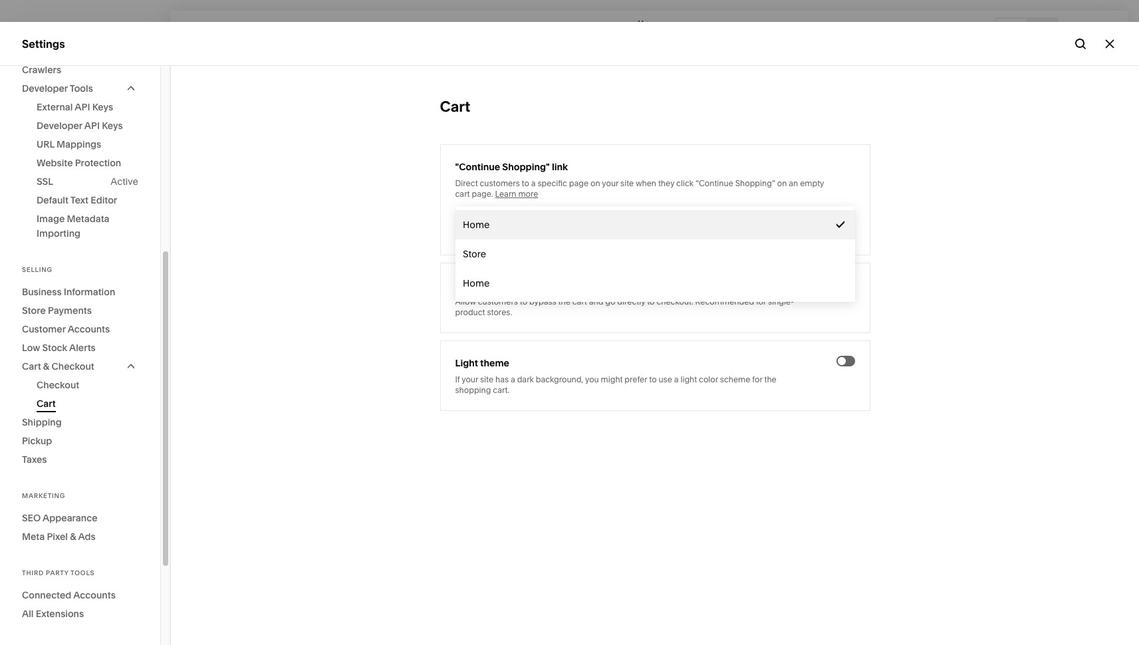 Task type: vqa. For each thing, say whether or not it's contained in the screenshot.
'91%'
no



Task type: describe. For each thing, give the bounding box(es) containing it.
1 marketing from the top
[[22, 130, 74, 144]]

an
[[789, 178, 798, 188]]

store payments link
[[22, 301, 138, 320]]

customer
[[22, 323, 66, 335]]

dark
[[517, 375, 534, 385]]

image
[[37, 213, 65, 225]]

direct customers to a specific page on your site when they click "continue shopping" on an empty cart page.
[[455, 178, 824, 199]]

business information link
[[22, 283, 138, 301]]

to inside direct customers to a specific page on your site when they click "continue shopping" on an empty cart page.
[[522, 178, 529, 188]]

link
[[552, 161, 568, 173]]

website link
[[22, 82, 148, 98]]

you
[[585, 375, 599, 385]]

page.
[[472, 189, 493, 199]]

developer tools button
[[22, 79, 138, 98]]

click
[[677, 178, 694, 188]]

1 settings from the top
[[22, 37, 65, 50]]

cart for cart & checkout
[[22, 361, 41, 373]]

checkout inside 'dropdown button'
[[52, 361, 94, 373]]

protection
[[75, 157, 121, 169]]

connected
[[22, 589, 71, 601]]

1 vertical spatial api
[[84, 120, 100, 132]]

the inside enable express checkout allow customers to bypass the cart and go directly to checkout. recommended for single- product stores.
[[558, 297, 571, 307]]

learn more
[[495, 189, 538, 199]]

1 on from the left
[[591, 178, 600, 188]]

& inside seo appearance meta pixel & ads
[[70, 531, 76, 543]]

cart link
[[37, 394, 138, 413]]

"continue shopping" link
[[455, 161, 568, 173]]

external api keys developer api keys url mappings website protection
[[37, 101, 123, 169]]

site inside direct customers to a specific page on your site when they click "continue shopping" on an empty cart page.
[[621, 178, 634, 188]]

the inside light theme if your site has a dark background, you might prefer to use a light color scheme for the shopping cart.
[[765, 375, 777, 385]]

tools inside dropdown button
[[70, 82, 93, 94]]

prefer
[[625, 375, 648, 385]]

checkout.
[[657, 297, 694, 307]]

external api keys link
[[37, 98, 138, 116]]

taxes
[[22, 454, 47, 466]]

seo
[[22, 512, 41, 524]]

customers inside direct customers to a specific page on your site when they click "continue shopping" on an empty cart page.
[[480, 178, 520, 188]]

"continue
[[455, 161, 500, 173]]

url mappings link
[[37, 135, 138, 154]]

checkout cart
[[37, 379, 79, 410]]

kendall parks kendallparks02@gmail.com
[[53, 563, 156, 584]]

learn more link
[[495, 189, 538, 199]]

default
[[37, 194, 68, 206]]

connected accounts all extensions
[[22, 589, 116, 620]]

developer inside dropdown button
[[22, 82, 68, 94]]

site inside light theme if your site has a dark background, you might prefer to use a light color scheme for the shopping cart.
[[480, 375, 494, 385]]

"continue
[[696, 178, 734, 188]]

metadata
[[67, 213, 109, 225]]

developer inside external api keys developer api keys url mappings website protection
[[37, 120, 82, 132]]

bypass
[[530, 297, 557, 307]]

shipping link
[[22, 413, 138, 432]]

1 selling from the top
[[22, 106, 56, 120]]

express
[[488, 279, 524, 291]]

cart & checkout
[[22, 361, 94, 373]]

kendallparks02@gmail.com
[[53, 574, 156, 584]]

1 vertical spatial keys
[[102, 120, 123, 132]]

cart for cart
[[440, 98, 471, 116]]

pixel
[[47, 531, 68, 543]]

specific
[[538, 178, 567, 188]]

website inside website link
[[22, 82, 63, 96]]

acuity
[[22, 202, 54, 216]]

direct
[[455, 178, 478, 188]]

image metadata importing link
[[37, 210, 138, 243]]

default text editor link
[[37, 191, 138, 210]]

checkout link
[[37, 376, 138, 394]]

home button
[[455, 210, 855, 239]]

mappings
[[57, 138, 101, 150]]

seo appearance link
[[22, 509, 138, 528]]

analytics link
[[22, 178, 148, 194]]

to inside light theme if your site has a dark background, you might prefer to use a light color scheme for the shopping cart.
[[649, 375, 657, 385]]

1 vertical spatial checkout
[[37, 379, 79, 391]]

developer tools
[[22, 82, 93, 94]]

shipping
[[22, 416, 62, 428]]

2 on from the left
[[778, 178, 787, 188]]

directly
[[617, 297, 645, 307]]

meta
[[22, 531, 45, 543]]

low stock alerts link
[[22, 339, 138, 357]]

business
[[22, 286, 62, 298]]

shopping"
[[502, 161, 550, 173]]

help link
[[22, 519, 46, 534]]

learn
[[495, 189, 517, 199]]

checkout
[[526, 279, 568, 291]]

& inside 'dropdown button'
[[43, 361, 49, 373]]

recommended
[[696, 297, 754, 307]]

accounts inside business information store payments customer accounts low stock alerts
[[68, 323, 110, 335]]

2 horizontal spatial a
[[674, 375, 679, 385]]

light
[[455, 357, 478, 369]]

scheme
[[720, 375, 751, 385]]

enable express checkout allow customers to bypass the cart and go directly to checkout. recommended for single- product stores.
[[455, 279, 794, 317]]

default text editor image metadata importing
[[37, 194, 117, 239]]

ads
[[78, 531, 96, 543]]

contacts link
[[22, 154, 148, 170]]

list box containing home
[[456, 210, 855, 298]]



Task type: locate. For each thing, give the bounding box(es) containing it.
page
[[569, 178, 589, 188]]

0 vertical spatial website
[[22, 82, 63, 96]]

accounts up the alerts
[[68, 323, 110, 335]]

1 vertical spatial store
[[22, 305, 46, 317]]

1 horizontal spatial on
[[778, 178, 787, 188]]

0 vertical spatial &
[[43, 361, 49, 373]]

customer accounts link
[[22, 320, 138, 339]]

crawlers
[[22, 64, 61, 76]]

tools up connected accounts link
[[71, 569, 95, 577]]

cart & checkout link
[[22, 357, 138, 376]]

cart inside 'dropdown button'
[[22, 361, 41, 373]]

settings link
[[22, 495, 148, 511]]

selling link
[[22, 106, 148, 122]]

1 horizontal spatial cart
[[573, 297, 587, 307]]

your inside direct customers to a specific page on your site when they click "continue shopping" on an empty cart page.
[[602, 178, 619, 188]]

shopping"
[[736, 178, 776, 188]]

0 vertical spatial cart
[[440, 98, 471, 116]]

has
[[496, 375, 509, 385]]

1 horizontal spatial your
[[602, 178, 619, 188]]

home
[[638, 18, 661, 28], [463, 219, 489, 231], [463, 219, 490, 231], [463, 277, 490, 289]]

single-
[[768, 297, 794, 307]]

store down business
[[22, 305, 46, 317]]

to up more
[[522, 178, 529, 188]]

pickup
[[22, 435, 52, 447]]

1 vertical spatial website
[[37, 157, 73, 169]]

keys
[[92, 101, 113, 113], [102, 120, 123, 132]]

business information store payments customer accounts low stock alerts
[[22, 286, 115, 354]]

checkout down low stock alerts link
[[52, 361, 94, 373]]

cart left and
[[573, 297, 587, 307]]

connected accounts link
[[22, 586, 138, 605]]

selling down the developer tools
[[22, 106, 56, 120]]

0 horizontal spatial your
[[462, 375, 478, 385]]

customers up learn
[[480, 178, 520, 188]]

checkout down cart & checkout
[[37, 379, 79, 391]]

cart inside direct customers to a specific page on your site when they click "continue shopping" on an empty cart page.
[[455, 189, 470, 199]]

extensions
[[36, 608, 84, 620]]

1 vertical spatial cart
[[573, 297, 587, 307]]

0 horizontal spatial the
[[558, 297, 571, 307]]

1 horizontal spatial a
[[531, 178, 536, 188]]

cart up "continue
[[440, 98, 471, 116]]

2 vertical spatial cart
[[37, 398, 56, 410]]

0 vertical spatial tools
[[70, 82, 93, 94]]

developer
[[22, 82, 68, 94], [37, 120, 82, 132]]

more
[[518, 189, 538, 199]]

1 horizontal spatial &
[[70, 531, 76, 543]]

selling
[[22, 106, 56, 120], [22, 266, 53, 273]]

third party tools
[[22, 569, 95, 577]]

marketing up contacts
[[22, 130, 74, 144]]

0 vertical spatial for
[[756, 297, 766, 307]]

acuity scheduling
[[22, 202, 114, 216]]

0 vertical spatial cart
[[455, 189, 470, 199]]

1 horizontal spatial site
[[621, 178, 634, 188]]

accounts inside connected accounts all extensions
[[73, 589, 116, 601]]

help
[[22, 520, 46, 533]]

customers up the stores.
[[478, 297, 518, 307]]

your right page
[[602, 178, 619, 188]]

your
[[602, 178, 619, 188], [462, 375, 478, 385]]

seo appearance meta pixel & ads
[[22, 512, 97, 543]]

& left the ads
[[70, 531, 76, 543]]

settings up the seo
[[22, 496, 64, 509]]

information
[[64, 286, 115, 298]]

1 vertical spatial site
[[480, 375, 494, 385]]

to right the directly
[[647, 297, 655, 307]]

checkout
[[52, 361, 94, 373], [37, 379, 79, 391]]

0 horizontal spatial site
[[480, 375, 494, 385]]

api down website link
[[75, 101, 90, 113]]

0 vertical spatial your
[[602, 178, 619, 188]]

a right use
[[674, 375, 679, 385]]

store up enable
[[463, 248, 486, 260]]

light theme if your site has a dark background, you might prefer to use a light color scheme for the shopping cart.
[[455, 357, 777, 395]]

a inside direct customers to a specific page on your site when they click "continue shopping" on an empty cart page.
[[531, 178, 536, 188]]

cart inside checkout cart
[[37, 398, 56, 410]]

keys up url mappings link
[[102, 120, 123, 132]]

contacts
[[22, 154, 68, 168]]

enable
[[455, 279, 486, 291]]

1 vertical spatial selling
[[22, 266, 53, 273]]

0 vertical spatial store
[[463, 248, 486, 260]]

the right bypass
[[558, 297, 571, 307]]

active
[[111, 176, 138, 188]]

product
[[455, 307, 485, 317]]

allow
[[455, 297, 476, 307]]

store inside business information store payments customer accounts low stock alerts
[[22, 305, 46, 317]]

api
[[75, 101, 90, 113], [84, 120, 100, 132]]

1 horizontal spatial the
[[765, 375, 777, 385]]

acuity scheduling link
[[22, 202, 148, 218]]

developer down external
[[37, 120, 82, 132]]

background,
[[536, 375, 584, 385]]

all
[[22, 608, 34, 620]]

0 horizontal spatial on
[[591, 178, 600, 188]]

list box
[[456, 210, 855, 298]]

&
[[43, 361, 49, 373], [70, 531, 76, 543]]

0 vertical spatial developer
[[22, 82, 68, 94]]

selling up business
[[22, 266, 53, 273]]

a right has
[[511, 375, 515, 385]]

customers inside enable express checkout allow customers to bypass the cart and go directly to checkout. recommended for single- product stores.
[[478, 297, 518, 307]]

1 vertical spatial for
[[753, 375, 763, 385]]

to
[[522, 178, 529, 188], [520, 297, 528, 307], [647, 297, 655, 307], [649, 375, 657, 385]]

stores.
[[487, 307, 512, 317]]

for
[[756, 297, 766, 307], [753, 375, 763, 385]]

1 horizontal spatial store
[[463, 248, 486, 260]]

your up shopping
[[462, 375, 478, 385]]

2 settings from the top
[[22, 496, 64, 509]]

cart down direct
[[455, 189, 470, 199]]

1 vertical spatial tools
[[71, 569, 95, 577]]

accounts down kendallparks02@gmail.com
[[73, 589, 116, 601]]

site left when
[[621, 178, 634, 188]]

0 vertical spatial accounts
[[68, 323, 110, 335]]

developer tools link
[[22, 79, 138, 98]]

the right scheme
[[765, 375, 777, 385]]

website down url
[[37, 157, 73, 169]]

color
[[699, 375, 718, 385]]

for right scheme
[[753, 375, 763, 385]]

analytics
[[22, 178, 69, 192]]

importing
[[37, 228, 81, 239]]

to left use
[[649, 375, 657, 385]]

0 vertical spatial marketing
[[22, 130, 74, 144]]

third
[[22, 569, 44, 577]]

meta pixel & ads link
[[22, 528, 138, 546]]

cart
[[455, 189, 470, 199], [573, 297, 587, 307]]

your inside light theme if your site has a dark background, you might prefer to use a light color scheme for the shopping cart.
[[462, 375, 478, 385]]

on left an
[[778, 178, 787, 188]]

alerts
[[69, 342, 96, 354]]

0 horizontal spatial cart
[[455, 189, 470, 199]]

& down stock on the bottom left
[[43, 361, 49, 373]]

shopping
[[455, 385, 491, 395]]

website down crawlers
[[22, 82, 63, 96]]

for inside enable express checkout allow customers to bypass the cart and go directly to checkout. recommended for single- product stores.
[[756, 297, 766, 307]]

1 vertical spatial &
[[70, 531, 76, 543]]

payments
[[48, 305, 92, 317]]

cart down low
[[22, 361, 41, 373]]

external
[[37, 101, 73, 113]]

on right page
[[591, 178, 600, 188]]

crawlers link
[[22, 61, 138, 79]]

0 horizontal spatial store
[[22, 305, 46, 317]]

cart inside enable express checkout allow customers to bypass the cart and go directly to checkout. recommended for single- product stores.
[[573, 297, 587, 307]]

cart up shipping
[[37, 398, 56, 410]]

site left has
[[480, 375, 494, 385]]

and
[[589, 297, 604, 307]]

0 horizontal spatial a
[[511, 375, 515, 385]]

keys up "developer api keys" link
[[92, 101, 113, 113]]

0 vertical spatial checkout
[[52, 361, 94, 373]]

ssl
[[37, 176, 53, 188]]

url
[[37, 138, 54, 150]]

to left bypass
[[520, 297, 528, 307]]

1 vertical spatial settings
[[22, 496, 64, 509]]

a up more
[[531, 178, 536, 188]]

home inside popup button
[[463, 219, 489, 231]]

pickup link
[[22, 432, 138, 450]]

0 horizontal spatial &
[[43, 361, 49, 373]]

text
[[70, 194, 89, 206]]

0 vertical spatial settings
[[22, 37, 65, 50]]

for left single-
[[756, 297, 766, 307]]

website inside external api keys developer api keys url mappings website protection
[[37, 157, 73, 169]]

marketing up the seo
[[22, 492, 65, 500]]

1 vertical spatial the
[[765, 375, 777, 385]]

0 vertical spatial site
[[621, 178, 634, 188]]

cart.
[[493, 385, 510, 395]]

they
[[659, 178, 675, 188]]

party
[[46, 569, 69, 577]]

marketing link
[[22, 130, 148, 146]]

might
[[601, 375, 623, 385]]

developer down crawlers
[[22, 82, 68, 94]]

for inside light theme if your site has a dark background, you might prefer to use a light color scheme for the shopping cart.
[[753, 375, 763, 385]]

light
[[681, 375, 697, 385]]

edit button
[[176, 17, 213, 41]]

1 vertical spatial customers
[[478, 297, 518, 307]]

0 vertical spatial the
[[558, 297, 571, 307]]

theme
[[480, 357, 510, 369]]

settings up crawlers
[[22, 37, 65, 50]]

site
[[621, 178, 634, 188], [480, 375, 494, 385]]

2 marketing from the top
[[22, 492, 65, 500]]

developer api keys link
[[37, 116, 138, 135]]

0 vertical spatial keys
[[92, 101, 113, 113]]

0 vertical spatial selling
[[22, 106, 56, 120]]

api down external api keys link
[[84, 120, 100, 132]]

the
[[558, 297, 571, 307], [765, 375, 777, 385]]

1 vertical spatial cart
[[22, 361, 41, 373]]

1 vertical spatial your
[[462, 375, 478, 385]]

website protection link
[[37, 154, 138, 172]]

1 vertical spatial developer
[[37, 120, 82, 132]]

1 vertical spatial marketing
[[22, 492, 65, 500]]

0 vertical spatial api
[[75, 101, 90, 113]]

None checkbox
[[838, 357, 846, 365]]

parks
[[83, 563, 104, 573]]

2 selling from the top
[[22, 266, 53, 273]]

0 vertical spatial customers
[[480, 178, 520, 188]]

tools down crawlers link
[[70, 82, 93, 94]]

1 vertical spatial accounts
[[73, 589, 116, 601]]

store inside list box
[[463, 248, 486, 260]]

settings
[[22, 37, 65, 50], [22, 496, 64, 509]]



